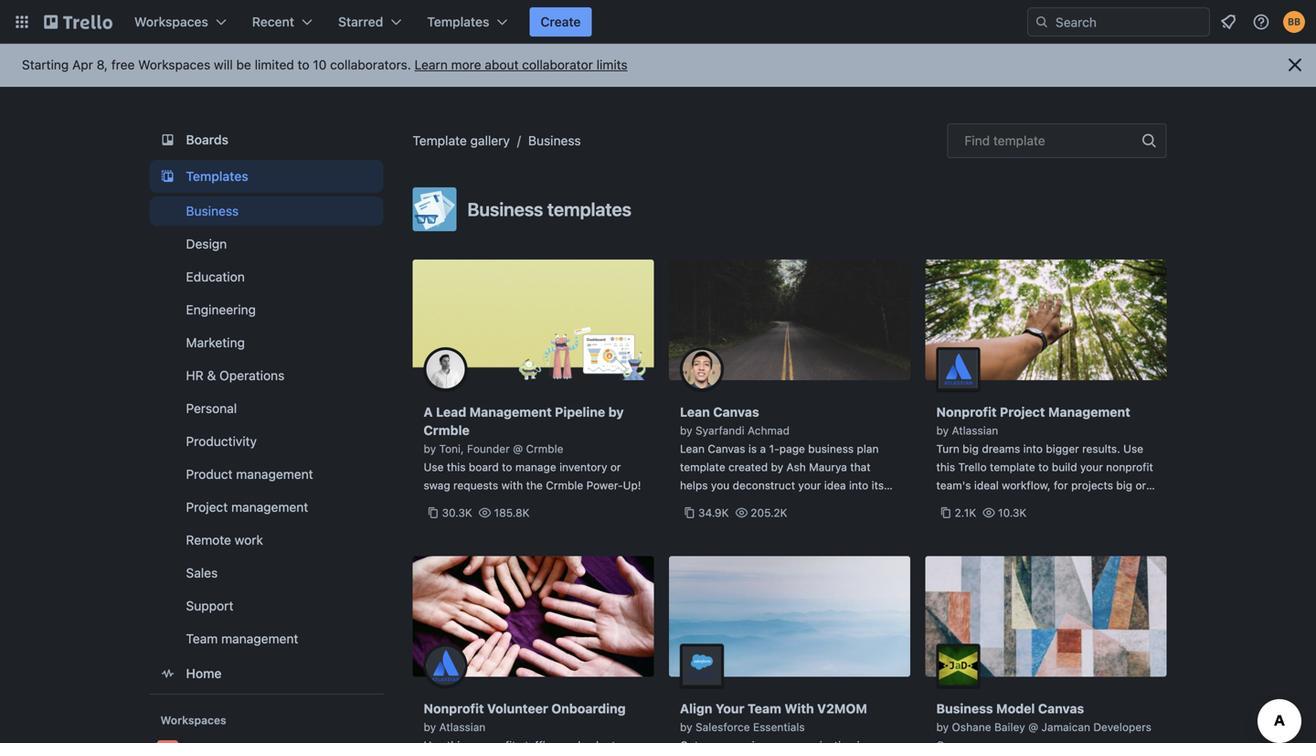 Task type: vqa. For each thing, say whether or not it's contained in the screenshot.
Table in Get even more perspective with Workspace views Premium Workspaces can combine boards into Table and Calendar to filter, sort, and get more done.
no



Task type: locate. For each thing, give the bounding box(es) containing it.
1 horizontal spatial business link
[[529, 133, 581, 148]]

ideal
[[975, 479, 999, 492]]

templates up more
[[427, 14, 490, 29]]

workspaces down home
[[160, 714, 226, 727]]

marketing
[[186, 335, 245, 350]]

1 horizontal spatial team
[[748, 701, 782, 717]]

board image
[[157, 129, 179, 151]]

inventory
[[560, 461, 608, 474]]

1 vertical spatial use
[[424, 461, 444, 474]]

0 horizontal spatial into
[[850, 479, 869, 492]]

this
[[447, 461, 466, 474], [937, 461, 956, 474]]

template right find
[[994, 133, 1046, 148]]

0 vertical spatial atlassian
[[952, 424, 999, 437]]

deconstruct
[[733, 479, 796, 492]]

0 vertical spatial use
[[1124, 443, 1144, 455]]

big up trello
[[963, 443, 979, 455]]

templates down boards
[[186, 169, 248, 184]]

0 horizontal spatial nonprofit
[[424, 701, 484, 717]]

1 vertical spatial @
[[1029, 721, 1039, 734]]

into
[[1024, 443, 1043, 455], [850, 479, 869, 492]]

limits
[[597, 57, 628, 72]]

hr & operations
[[186, 368, 285, 383]]

template down dreams
[[990, 461, 1036, 474]]

canvas up syarfandi
[[714, 405, 760, 420]]

0 vertical spatial project
[[1000, 405, 1046, 420]]

1 vertical spatial team
[[748, 701, 782, 717]]

project
[[1000, 405, 1046, 420], [186, 500, 228, 515]]

2 this from the left
[[937, 461, 956, 474]]

nonprofit
[[937, 405, 997, 420], [424, 701, 484, 717]]

manage
[[516, 461, 557, 474]]

crmble down the lead
[[424, 423, 470, 438]]

template
[[413, 133, 467, 148]]

project up the remote
[[186, 500, 228, 515]]

1 vertical spatial templates
[[186, 169, 248, 184]]

into left bigger
[[1024, 443, 1043, 455]]

personal
[[186, 401, 237, 416]]

management down productivity link
[[236, 467, 313, 482]]

1 vertical spatial big
[[1117, 479, 1133, 492]]

assumptions.
[[701, 497, 770, 510]]

to up with
[[502, 461, 513, 474]]

this for turn
[[937, 461, 956, 474]]

1 vertical spatial atlassian
[[439, 721, 486, 734]]

workspaces inside 'workspaces' popup button
[[134, 14, 208, 29]]

1 management from the left
[[470, 405, 552, 420]]

design
[[186, 236, 227, 251]]

1 vertical spatial crmble
[[526, 443, 564, 455]]

salesforce essentials image
[[680, 644, 724, 688]]

0 vertical spatial management
[[236, 467, 313, 482]]

8,
[[97, 57, 108, 72]]

1 vertical spatial workspaces
[[138, 57, 211, 72]]

support
[[186, 599, 234, 614]]

this inside nonprofit project management by atlassian turn big dreams into bigger results. use this trello template to build your nonprofit team's ideal workflow, for projects big or small.
[[937, 461, 956, 474]]

0 vertical spatial nonprofit
[[937, 405, 997, 420]]

boards link
[[150, 123, 384, 156]]

templates button
[[416, 7, 519, 37]]

by down 1-
[[771, 461, 784, 474]]

2 management from the left
[[1049, 405, 1131, 420]]

0 vertical spatial templates
[[427, 14, 490, 29]]

your up projects
[[1081, 461, 1104, 474]]

@ right bailey
[[1029, 721, 1039, 734]]

template inside field
[[994, 133, 1046, 148]]

canvas
[[714, 405, 760, 420], [708, 443, 746, 455], [1039, 701, 1085, 717]]

your inside lean canvas by syarfandi achmad lean canvas is a 1-page business plan template created by ash maurya that helps you deconstruct your idea into its key assumptions.
[[799, 479, 822, 492]]

syarfandi achmad image
[[680, 348, 724, 391]]

management up the founder
[[470, 405, 552, 420]]

1 vertical spatial lean
[[680, 443, 705, 455]]

use up "swag" in the left of the page
[[424, 461, 444, 474]]

management for project
[[1049, 405, 1131, 420]]

atlassian image
[[424, 644, 468, 688]]

business templates
[[468, 198, 632, 220]]

team down 'support'
[[186, 631, 218, 647]]

0 horizontal spatial or
[[611, 461, 621, 474]]

plan
[[857, 443, 879, 455]]

1 vertical spatial canvas
[[708, 443, 746, 455]]

0 horizontal spatial management
[[470, 405, 552, 420]]

template up helps
[[680, 461, 726, 474]]

30.3k
[[442, 507, 473, 519]]

management for project management
[[231, 500, 308, 515]]

workspaces button
[[123, 7, 238, 37]]

or down 'nonprofit'
[[1136, 479, 1147, 492]]

atlassian for volunteer
[[439, 721, 486, 734]]

0 vertical spatial workspaces
[[134, 14, 208, 29]]

1 horizontal spatial templates
[[427, 14, 490, 29]]

Search field
[[1050, 8, 1210, 36]]

0 horizontal spatial use
[[424, 461, 444, 474]]

remote
[[186, 533, 231, 548]]

0 vertical spatial lean
[[680, 405, 710, 420]]

business right gallery
[[529, 133, 581, 148]]

0 horizontal spatial project
[[186, 500, 228, 515]]

management inside 'link'
[[221, 631, 298, 647]]

bailey
[[995, 721, 1026, 734]]

syarfandi
[[696, 424, 745, 437]]

business link right gallery
[[529, 133, 581, 148]]

this down toni,
[[447, 461, 466, 474]]

1 vertical spatial nonprofit
[[424, 701, 484, 717]]

atlassian inside nonprofit project management by atlassian turn big dreams into bigger results. use this trello template to build your nonprofit team's ideal workflow, for projects big or small.
[[952, 424, 999, 437]]

atlassian down atlassian icon
[[439, 721, 486, 734]]

business down gallery
[[468, 198, 544, 220]]

team's
[[937, 479, 972, 492]]

nonprofit inside the nonprofit volunteer onboarding by atlassian
[[424, 701, 484, 717]]

0 vertical spatial team
[[186, 631, 218, 647]]

board
[[469, 461, 499, 474]]

nonprofit inside nonprofit project management by atlassian turn big dreams into bigger results. use this trello template to build your nonprofit team's ideal workflow, for projects big or small.
[[937, 405, 997, 420]]

remote work
[[186, 533, 263, 548]]

use inside nonprofit project management by atlassian turn big dreams into bigger results. use this trello template to build your nonprofit team's ideal workflow, for projects big or small.
[[1124, 443, 1144, 455]]

into inside lean canvas by syarfandi achmad lean canvas is a 1-page business plan template created by ash maurya that helps you deconstruct your idea into its key assumptions.
[[850, 479, 869, 492]]

1 horizontal spatial @
[[1029, 721, 1039, 734]]

2 vertical spatial crmble
[[546, 479, 584, 492]]

you
[[711, 479, 730, 492]]

by
[[609, 405, 624, 420], [680, 424, 693, 437], [937, 424, 949, 437], [424, 443, 436, 455], [771, 461, 784, 474], [424, 721, 436, 734], [680, 721, 693, 734], [937, 721, 949, 734]]

engineering
[[186, 302, 256, 317]]

1 horizontal spatial this
[[937, 461, 956, 474]]

toni, founder @ crmble image
[[424, 348, 468, 391]]

atlassian image
[[937, 348, 981, 391]]

2 vertical spatial canvas
[[1039, 701, 1085, 717]]

back to home image
[[44, 7, 112, 37]]

&
[[207, 368, 216, 383]]

created
[[729, 461, 768, 474]]

0 horizontal spatial business link
[[150, 197, 384, 226]]

marketing link
[[150, 328, 384, 358]]

0 vertical spatial or
[[611, 461, 621, 474]]

this down turn
[[937, 461, 956, 474]]

templates inside popup button
[[427, 14, 490, 29]]

0 horizontal spatial your
[[799, 479, 822, 492]]

1 vertical spatial management
[[231, 500, 308, 515]]

that
[[851, 461, 871, 474]]

create button
[[530, 7, 592, 37]]

salesforce
[[696, 721, 750, 734]]

project up dreams
[[1000, 405, 1046, 420]]

1 horizontal spatial project
[[1000, 405, 1046, 420]]

templates
[[548, 198, 632, 220]]

lean down syarfandi
[[680, 443, 705, 455]]

into inside nonprofit project management by atlassian turn big dreams into bigger results. use this trello template to build your nonprofit team's ideal workflow, for projects big or small.
[[1024, 443, 1043, 455]]

1 vertical spatial into
[[850, 479, 869, 492]]

team up essentials on the right of page
[[748, 701, 782, 717]]

2 vertical spatial management
[[221, 631, 298, 647]]

0 vertical spatial business link
[[529, 133, 581, 148]]

business link up design link
[[150, 197, 384, 226]]

limited
[[255, 57, 294, 72]]

@ up manage
[[513, 443, 523, 455]]

1 horizontal spatial use
[[1124, 443, 1144, 455]]

lean up syarfandi
[[680, 405, 710, 420]]

by right pipeline
[[609, 405, 624, 420]]

use inside a lead management pipeline by crmble by toni, founder @ crmble use this board to manage inventory or swag requests with the crmble power-up!
[[424, 461, 444, 474]]

0 horizontal spatial @
[[513, 443, 523, 455]]

personal link
[[150, 394, 384, 423]]

to
[[298, 57, 310, 72], [502, 461, 513, 474], [1039, 461, 1049, 474]]

management inside nonprofit project management by atlassian turn big dreams into bigger results. use this trello template to build your nonprofit team's ideal workflow, for projects big or small.
[[1049, 405, 1131, 420]]

your down ash
[[799, 479, 822, 492]]

management inside a lead management pipeline by crmble by toni, founder @ crmble use this board to manage inventory or swag requests with the crmble power-up!
[[470, 405, 552, 420]]

sales
[[186, 566, 218, 581]]

1 vertical spatial business link
[[150, 197, 384, 226]]

template
[[994, 133, 1046, 148], [680, 461, 726, 474], [990, 461, 1036, 474]]

atlassian inside the nonprofit volunteer onboarding by atlassian
[[439, 721, 486, 734]]

0 vertical spatial big
[[963, 443, 979, 455]]

starting apr 8, free workspaces will be limited to 10 collaborators. learn more about collaborator limits
[[22, 57, 628, 72]]

0 horizontal spatial team
[[186, 631, 218, 647]]

business up design
[[186, 203, 239, 219]]

nonprofit up turn
[[937, 405, 997, 420]]

your
[[1081, 461, 1104, 474], [799, 479, 822, 492]]

by up turn
[[937, 424, 949, 437]]

management up results.
[[1049, 405, 1131, 420]]

business up oshane
[[937, 701, 994, 717]]

free
[[111, 57, 135, 72]]

1 horizontal spatial or
[[1136, 479, 1147, 492]]

business
[[529, 133, 581, 148], [468, 198, 544, 220], [186, 203, 239, 219], [937, 701, 994, 717]]

into down that
[[850, 479, 869, 492]]

0 horizontal spatial atlassian
[[439, 721, 486, 734]]

205.2k
[[751, 507, 788, 519]]

this inside a lead management pipeline by crmble by toni, founder @ crmble use this board to manage inventory or swag requests with the crmble power-up!
[[447, 461, 466, 474]]

to left 10
[[298, 57, 310, 72]]

management for lead
[[470, 405, 552, 420]]

1 horizontal spatial your
[[1081, 461, 1104, 474]]

to left 'build'
[[1039, 461, 1049, 474]]

canvas up the jamaican
[[1039, 701, 1085, 717]]

1 this from the left
[[447, 461, 466, 474]]

0 horizontal spatial templates
[[186, 169, 248, 184]]

template gallery
[[413, 133, 510, 148]]

1 horizontal spatial to
[[502, 461, 513, 474]]

atlassian up dreams
[[952, 424, 999, 437]]

0 horizontal spatial this
[[447, 461, 466, 474]]

0 vertical spatial @
[[513, 443, 523, 455]]

achmad
[[748, 424, 790, 437]]

big down 'nonprofit'
[[1117, 479, 1133, 492]]

recent button
[[241, 7, 324, 37]]

swag
[[424, 479, 451, 492]]

idea
[[825, 479, 846, 492]]

or
[[611, 461, 621, 474], [1136, 479, 1147, 492]]

more
[[451, 57, 482, 72]]

founder
[[467, 443, 510, 455]]

key
[[680, 497, 698, 510]]

this for crmble
[[447, 461, 466, 474]]

1 vertical spatial or
[[1136, 479, 1147, 492]]

results.
[[1083, 443, 1121, 455]]

0 vertical spatial into
[[1024, 443, 1043, 455]]

template gallery link
[[413, 133, 510, 148]]

34.9k
[[699, 507, 729, 519]]

use
[[1124, 443, 1144, 455], [424, 461, 444, 474]]

or up the "power-"
[[611, 461, 621, 474]]

0 horizontal spatial to
[[298, 57, 310, 72]]

0 vertical spatial your
[[1081, 461, 1104, 474]]

crmble down inventory
[[546, 479, 584, 492]]

starred
[[338, 14, 383, 29]]

use up 'nonprofit'
[[1124, 443, 1144, 455]]

team inside 'link'
[[186, 631, 218, 647]]

1 horizontal spatial nonprofit
[[937, 405, 997, 420]]

by up group on the bottom of page
[[937, 721, 949, 734]]

with
[[502, 479, 523, 492]]

home
[[186, 666, 222, 681]]

crmble up manage
[[526, 443, 564, 455]]

workspaces down 'workspaces' popup button
[[138, 57, 211, 72]]

engineering link
[[150, 295, 384, 325]]

management down support "link"
[[221, 631, 298, 647]]

1 vertical spatial your
[[799, 479, 822, 492]]

2 horizontal spatial to
[[1039, 461, 1049, 474]]

by down align
[[680, 721, 693, 734]]

crmble
[[424, 423, 470, 438], [526, 443, 564, 455], [546, 479, 584, 492]]

1 horizontal spatial into
[[1024, 443, 1043, 455]]

management down "product management" link
[[231, 500, 308, 515]]

by inside business model canvas by oshane bailey @ jamaican developers group
[[937, 721, 949, 734]]

management
[[470, 405, 552, 420], [1049, 405, 1131, 420]]

nonprofit down atlassian icon
[[424, 701, 484, 717]]

@ inside business model canvas by oshane bailey @ jamaican developers group
[[1029, 721, 1039, 734]]

starting
[[22, 57, 69, 72]]

primary element
[[0, 0, 1317, 44]]

management
[[236, 467, 313, 482], [231, 500, 308, 515], [221, 631, 298, 647]]

1 horizontal spatial atlassian
[[952, 424, 999, 437]]

page
[[780, 443, 806, 455]]

0 vertical spatial canvas
[[714, 405, 760, 420]]

workspaces up free
[[134, 14, 208, 29]]

canvas down syarfandi
[[708, 443, 746, 455]]

nonprofit for project
[[937, 405, 997, 420]]

about
[[485, 57, 519, 72]]

or inside nonprofit project management by atlassian turn big dreams into bigger results. use this trello template to build your nonprofit team's ideal workflow, for projects big or small.
[[1136, 479, 1147, 492]]

template board image
[[157, 166, 179, 187]]

turn
[[937, 443, 960, 455]]

by down atlassian icon
[[424, 721, 436, 734]]

gallery
[[471, 133, 510, 148]]

1 horizontal spatial management
[[1049, 405, 1131, 420]]



Task type: describe. For each thing, give the bounding box(es) containing it.
operations
[[220, 368, 285, 383]]

apr
[[72, 57, 93, 72]]

by inside the nonprofit volunteer onboarding by atlassian
[[424, 721, 436, 734]]

boards
[[186, 132, 229, 147]]

product
[[186, 467, 233, 482]]

use for a lead management pipeline by crmble
[[424, 461, 444, 474]]

essentials
[[754, 721, 805, 734]]

project management
[[186, 500, 308, 515]]

maurya
[[810, 461, 848, 474]]

2 vertical spatial workspaces
[[160, 714, 226, 727]]

projects
[[1072, 479, 1114, 492]]

design link
[[150, 230, 384, 259]]

group
[[937, 739, 969, 743]]

power-
[[587, 479, 623, 492]]

1 horizontal spatial big
[[1117, 479, 1133, 492]]

2.1k
[[955, 507, 977, 519]]

learn more about collaborator limits link
[[415, 57, 628, 72]]

product management
[[186, 467, 313, 482]]

be
[[236, 57, 251, 72]]

home link
[[150, 658, 384, 690]]

10.3k
[[999, 507, 1027, 519]]

pipeline
[[555, 405, 606, 420]]

business inside business model canvas by oshane bailey @ jamaican developers group
[[937, 701, 994, 717]]

product management link
[[150, 460, 384, 489]]

management for product management
[[236, 467, 313, 482]]

nonprofit
[[1107, 461, 1154, 474]]

a
[[760, 443, 766, 455]]

its
[[872, 479, 884, 492]]

ash
[[787, 461, 806, 474]]

toni,
[[439, 443, 464, 455]]

your
[[716, 701, 745, 717]]

productivity link
[[150, 427, 384, 456]]

trello
[[959, 461, 987, 474]]

starred button
[[327, 7, 413, 37]]

to inside a lead management pipeline by crmble by toni, founder @ crmble use this board to manage inventory or swag requests with the crmble power-up!
[[502, 461, 513, 474]]

0 horizontal spatial big
[[963, 443, 979, 455]]

to inside nonprofit project management by atlassian turn big dreams into bigger results. use this trello template to build your nonprofit team's ideal workflow, for projects big or small.
[[1039, 461, 1049, 474]]

model
[[997, 701, 1036, 717]]

workflow,
[[1002, 479, 1051, 492]]

education
[[186, 269, 245, 284]]

use for nonprofit project management
[[1124, 443, 1144, 455]]

nonprofit volunteer onboarding by atlassian
[[424, 701, 626, 734]]

185.8k
[[494, 507, 530, 519]]

remote work link
[[150, 526, 384, 555]]

home image
[[157, 663, 179, 685]]

v2mom
[[818, 701, 868, 717]]

lean canvas by syarfandi achmad lean canvas is a 1-page business plan template created by ash maurya that helps you deconstruct your idea into its key assumptions.
[[680, 405, 884, 510]]

0 vertical spatial crmble
[[424, 423, 470, 438]]

requests
[[454, 479, 499, 492]]

1 vertical spatial project
[[186, 500, 228, 515]]

oshane
[[952, 721, 992, 734]]

volunteer
[[487, 701, 549, 717]]

productivity
[[186, 434, 257, 449]]

hr
[[186, 368, 204, 383]]

template inside nonprofit project management by atlassian turn big dreams into bigger results. use this trello template to build your nonprofit team's ideal workflow, for projects big or small.
[[990, 461, 1036, 474]]

small.
[[937, 497, 967, 510]]

by left syarfandi
[[680, 424, 693, 437]]

project inside nonprofit project management by atlassian turn big dreams into bigger results. use this trello template to build your nonprofit team's ideal workflow, for projects big or small.
[[1000, 405, 1046, 420]]

bob builder (bobbuilder40) image
[[1284, 11, 1306, 33]]

find
[[965, 133, 991, 148]]

business icon image
[[413, 187, 457, 231]]

Find template field
[[948, 123, 1167, 158]]

a
[[424, 405, 433, 420]]

bigger
[[1047, 443, 1080, 455]]

templates link
[[150, 160, 384, 193]]

canvas inside business model canvas by oshane bailey @ jamaican developers group
[[1039, 701, 1085, 717]]

nonprofit project management by atlassian turn big dreams into bigger results. use this trello template to build your nonprofit team's ideal workflow, for projects big or small.
[[937, 405, 1154, 510]]

oshane bailey @ jamaican developers group image
[[937, 644, 981, 688]]

open information menu image
[[1253, 13, 1271, 31]]

1-
[[770, 443, 780, 455]]

2 lean from the top
[[680, 443, 705, 455]]

0 notifications image
[[1218, 11, 1240, 33]]

your inside nonprofit project management by atlassian turn big dreams into bigger results. use this trello template to build your nonprofit team's ideal workflow, for projects big or small.
[[1081, 461, 1104, 474]]

hr & operations link
[[150, 361, 384, 390]]

by inside "align your team with v2mom by salesforce essentials"
[[680, 721, 693, 734]]

template inside lean canvas by syarfandi achmad lean canvas is a 1-page business plan template created by ash maurya that helps you deconstruct your idea into its key assumptions.
[[680, 461, 726, 474]]

developers
[[1094, 721, 1152, 734]]

education link
[[150, 262, 384, 292]]

for
[[1054, 479, 1069, 492]]

collaborator
[[522, 57, 593, 72]]

recent
[[252, 14, 294, 29]]

up!
[[623, 479, 642, 492]]

@ inside a lead management pipeline by crmble by toni, founder @ crmble use this board to manage inventory or swag requests with the crmble power-up!
[[513, 443, 523, 455]]

with
[[785, 701, 814, 717]]

by left toni,
[[424, 443, 436, 455]]

work
[[235, 533, 263, 548]]

or inside a lead management pipeline by crmble by toni, founder @ crmble use this board to manage inventory or swag requests with the crmble power-up!
[[611, 461, 621, 474]]

business
[[809, 443, 854, 455]]

is
[[749, 443, 757, 455]]

align your team with v2mom by salesforce essentials
[[680, 701, 868, 734]]

support link
[[150, 592, 384, 621]]

atlassian for project
[[952, 424, 999, 437]]

helps
[[680, 479, 708, 492]]

team management link
[[150, 625, 384, 654]]

team management
[[186, 631, 298, 647]]

sales link
[[150, 559, 384, 588]]

1 lean from the top
[[680, 405, 710, 420]]

will
[[214, 57, 233, 72]]

by inside nonprofit project management by atlassian turn big dreams into bigger results. use this trello template to build your nonprofit team's ideal workflow, for projects big or small.
[[937, 424, 949, 437]]

find template
[[965, 133, 1046, 148]]

lead
[[436, 405, 467, 420]]

the
[[526, 479, 543, 492]]

onboarding
[[552, 701, 626, 717]]

10
[[313, 57, 327, 72]]

management for team management
[[221, 631, 298, 647]]

nonprofit for volunteer
[[424, 701, 484, 717]]

team inside "align your team with v2mom by salesforce essentials"
[[748, 701, 782, 717]]

learn
[[415, 57, 448, 72]]

search image
[[1035, 15, 1050, 29]]



